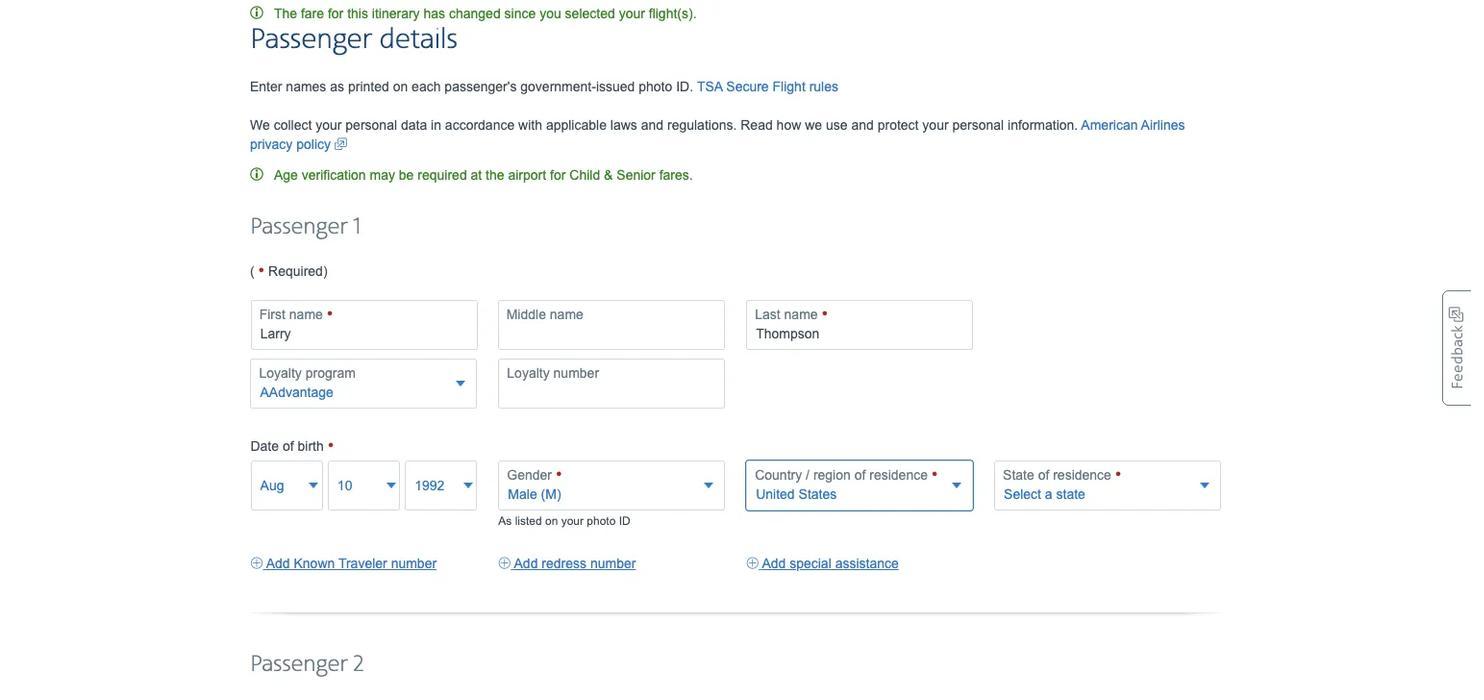Task type: describe. For each thing, give the bounding box(es) containing it.
1 vertical spatial photo
[[587, 514, 616, 528]]

protect
[[878, 117, 919, 133]]

newpage image
[[335, 134, 347, 154]]

add for add known traveler number
[[266, 556, 290, 571]]

Loyalty number text field
[[499, 359, 726, 409]]

names
[[286, 79, 326, 94]]

1 vertical spatial for
[[550, 167, 566, 183]]

secure
[[727, 79, 769, 94]]

selected
[[565, 6, 615, 21]]

redress
[[542, 556, 587, 571]]

middle name
[[507, 307, 584, 322]]

use
[[826, 117, 848, 133]]

as
[[330, 79, 344, 94]]

we
[[250, 117, 270, 133]]

may
[[370, 167, 395, 183]]

add redress number button
[[499, 554, 636, 573]]

country
[[755, 467, 803, 483]]

1
[[354, 213, 361, 241]]

loyalty for loyalty program
[[259, 365, 302, 381]]

laws
[[611, 117, 638, 133]]

required image for state of residence
[[1116, 466, 1122, 484]]

2 and from the left
[[852, 117, 874, 133]]

0 vertical spatial for
[[328, 6, 344, 21]]

printed
[[348, 79, 389, 94]]

/
[[806, 467, 810, 483]]

1 horizontal spatial photo
[[639, 79, 673, 94]]

policy
[[297, 136, 331, 152]]

required image for gender
[[556, 466, 562, 484]]

required )
[[265, 263, 328, 279]]

itinerary
[[372, 6, 420, 21]]

flight
[[773, 79, 806, 94]]

the
[[274, 6, 297, 21]]

of for state
[[1039, 467, 1050, 483]]

state of residence
[[1003, 467, 1116, 483]]

passenger 2
[[250, 651, 364, 679]]

required image for first name
[[327, 306, 333, 323]]

how
[[777, 117, 802, 133]]

passenger for passenger 1
[[250, 213, 348, 241]]

add special assistance
[[762, 556, 899, 571]]

last
[[755, 307, 781, 322]]

read
[[741, 117, 773, 133]]

the
[[486, 167, 505, 183]]

age verification may be required at the airport for child & senior fares.
[[270, 167, 693, 183]]

airlines
[[1141, 117, 1186, 133]]

required image for date of birth
[[328, 437, 334, 456]]

government-
[[521, 79, 596, 94]]

your left the flight(s).
[[619, 6, 645, 21]]

loyalty for loyalty number
[[507, 365, 550, 381]]

First name text field
[[251, 300, 478, 350]]

child
[[570, 167, 600, 183]]

add image for add redress number
[[499, 554, 511, 573]]

)
[[323, 263, 328, 279]]

fares.
[[660, 167, 693, 183]]

special
[[790, 556, 832, 571]]

as listed on your photo id
[[499, 514, 631, 528]]

information.
[[1008, 117, 1079, 133]]

date
[[251, 438, 279, 454]]

1 residence from the left
[[870, 467, 928, 483]]

1 and from the left
[[641, 117, 664, 133]]

we
[[805, 117, 823, 133]]

as
[[499, 514, 512, 528]]

1 horizontal spatial of
[[855, 467, 866, 483]]

since
[[505, 6, 536, 21]]

passenger's
[[445, 79, 517, 94]]

at
[[471, 167, 482, 183]]

senior
[[617, 167, 656, 183]]

american
[[1082, 117, 1139, 133]]

2
[[354, 651, 364, 679]]

0 horizontal spatial on
[[393, 79, 408, 94]]

each
[[412, 79, 441, 94]]

the fare for this itinerary has changed since you selected your flight(s).
[[270, 6, 697, 21]]

american airlines privacy policy
[[250, 117, 1186, 152]]

Last name text field
[[747, 300, 974, 350]]

fare
[[301, 6, 324, 21]]

leave feedback, opens external site in new window image
[[1443, 291, 1472, 406]]

we collect your personal data in accordance with applicable laws and regulations. read how we use and protect your personal information.
[[250, 117, 1082, 133]]

loyalty number
[[507, 365, 599, 381]]

tsa
[[697, 79, 723, 94]]

in
[[431, 117, 442, 133]]

with
[[519, 117, 543, 133]]

2 personal from the left
[[953, 117, 1005, 133]]

be
[[399, 167, 414, 183]]

passenger for passenger details
[[250, 22, 372, 58]]

changed
[[449, 6, 501, 21]]

add known traveler number button
[[251, 554, 437, 573]]

required image for (
[[258, 261, 265, 281]]

date of birth
[[251, 438, 328, 454]]



Task type: locate. For each thing, give the bounding box(es) containing it.
rules
[[810, 79, 839, 94]]

2 horizontal spatial add image
[[747, 554, 759, 573]]

collect
[[274, 117, 312, 133]]

1 horizontal spatial add
[[514, 556, 538, 571]]

gender
[[507, 467, 556, 483]]

passenger details
[[250, 22, 458, 58]]

2 vertical spatial passenger
[[250, 651, 348, 679]]

1 add from the left
[[266, 556, 290, 571]]

residence right state
[[1054, 467, 1112, 483]]

for left this
[[328, 6, 344, 21]]

0 horizontal spatial add image
[[251, 554, 263, 573]]

name for first name
[[289, 307, 323, 322]]

2 horizontal spatial required image
[[556, 466, 562, 484]]

of right "region"
[[855, 467, 866, 483]]

required image left required
[[258, 261, 265, 281]]

accordance
[[445, 117, 515, 133]]

0 horizontal spatial residence
[[870, 467, 928, 483]]

name right middle
[[550, 307, 584, 322]]

photo left id
[[587, 514, 616, 528]]

1 horizontal spatial add image
[[499, 554, 511, 573]]

0 vertical spatial on
[[393, 79, 408, 94]]

of for date
[[283, 438, 294, 454]]

passenger up required )
[[250, 213, 348, 241]]

your up add redress number
[[561, 514, 584, 528]]

your
[[619, 6, 645, 21], [316, 117, 342, 133], [923, 117, 949, 133], [561, 514, 584, 528]]

0 vertical spatial photo
[[639, 79, 673, 94]]

(
[[250, 263, 258, 279]]

add redress number
[[514, 556, 636, 571]]

of right state
[[1039, 467, 1050, 483]]

id.
[[676, 79, 694, 94]]

0 horizontal spatial photo
[[587, 514, 616, 528]]

listed
[[515, 514, 542, 528]]

0 horizontal spatial name
[[289, 307, 323, 322]]

issued
[[596, 79, 635, 94]]

1 horizontal spatial for
[[550, 167, 566, 183]]

1 vertical spatial required image
[[328, 437, 334, 456]]

on left each
[[393, 79, 408, 94]]

add left the special
[[762, 556, 786, 571]]

loyalty down middle
[[507, 365, 550, 381]]

flight(s).
[[649, 6, 697, 21]]

required image for last name
[[822, 306, 828, 323]]

1 horizontal spatial on
[[545, 514, 558, 528]]

1 loyalty from the left
[[259, 365, 302, 381]]

name
[[289, 307, 323, 322], [550, 307, 584, 322], [785, 307, 818, 322]]

personal left information.
[[953, 117, 1005, 133]]

number right 'traveler'
[[391, 556, 437, 571]]

american airlines privacy policy link
[[250, 117, 1186, 154]]

personal
[[346, 117, 397, 133], [953, 117, 1005, 133]]

details
[[380, 22, 458, 58]]

applicable
[[546, 117, 607, 133]]

add left known at left bottom
[[266, 556, 290, 571]]

required image for country / region of residence
[[932, 466, 938, 484]]

1 add image from the left
[[251, 554, 263, 573]]

0 horizontal spatial of
[[283, 438, 294, 454]]

1 personal from the left
[[346, 117, 397, 133]]

verification
[[302, 167, 366, 183]]

residence right "region"
[[870, 467, 928, 483]]

required
[[418, 167, 467, 183]]

for
[[328, 6, 344, 21], [550, 167, 566, 183]]

3 add image from the left
[[747, 554, 759, 573]]

state
[[1003, 467, 1035, 483]]

name for middle name
[[550, 307, 584, 322]]

last name
[[755, 307, 822, 322]]

1 horizontal spatial required image
[[328, 437, 334, 456]]

program
[[306, 365, 356, 381]]

photo
[[639, 79, 673, 94], [587, 514, 616, 528]]

passenger for passenger 2
[[250, 651, 348, 679]]

tsa secure flight rules button
[[697, 77, 839, 96]]

required image right birth
[[328, 437, 334, 456]]

enter
[[250, 79, 282, 94]]

passenger
[[250, 22, 372, 58], [250, 213, 348, 241], [250, 651, 348, 679]]

has
[[424, 6, 445, 21]]

2 loyalty from the left
[[507, 365, 550, 381]]

0 horizontal spatial and
[[641, 117, 664, 133]]

add for add special assistance
[[762, 556, 786, 571]]

add image
[[251, 554, 263, 573], [499, 554, 511, 573], [747, 554, 759, 573]]

1 name from the left
[[289, 307, 323, 322]]

2 passenger from the top
[[250, 213, 348, 241]]

1 passenger from the top
[[250, 22, 372, 58]]

0 vertical spatial passenger
[[250, 22, 372, 58]]

for left child
[[550, 167, 566, 183]]

passenger down fare
[[250, 22, 372, 58]]

2 add image from the left
[[499, 554, 511, 573]]

required
[[268, 263, 323, 279]]

id
[[619, 514, 631, 528]]

number down id
[[591, 556, 636, 571]]

1 horizontal spatial residence
[[1054, 467, 1112, 483]]

of left birth
[[283, 438, 294, 454]]

this
[[347, 6, 368, 21]]

first name
[[259, 307, 327, 322]]

&
[[604, 167, 613, 183]]

add special assistance button
[[747, 554, 899, 573]]

0 horizontal spatial personal
[[346, 117, 397, 133]]

enter names as printed on each passenger's government-issued photo id. tsa secure flight rules
[[250, 79, 839, 94]]

1 vertical spatial passenger
[[250, 213, 348, 241]]

0 horizontal spatial loyalty
[[259, 365, 302, 381]]

number down middle name text box
[[554, 365, 599, 381]]

on right listed
[[545, 514, 558, 528]]

you
[[540, 6, 562, 21]]

passenger 1
[[250, 213, 361, 241]]

required image up the as listed on your photo id
[[556, 466, 562, 484]]

Middle name text field
[[498, 300, 725, 350]]

3 passenger from the top
[[250, 651, 348, 679]]

and
[[641, 117, 664, 133], [852, 117, 874, 133]]

0 vertical spatial required image
[[258, 261, 265, 281]]

required image
[[258, 261, 265, 281], [328, 437, 334, 456], [556, 466, 562, 484]]

your up newpage 'image'
[[316, 117, 342, 133]]

of
[[283, 438, 294, 454], [855, 467, 866, 483], [1039, 467, 1050, 483]]

personal up newpage 'image'
[[346, 117, 397, 133]]

name for last name
[[785, 307, 818, 322]]

add for add redress number
[[514, 556, 538, 571]]

known
[[294, 556, 335, 571]]

add image left the special
[[747, 554, 759, 573]]

regulations.
[[668, 117, 737, 133]]

privacy
[[250, 136, 293, 152]]

required image
[[327, 306, 333, 323], [822, 306, 828, 323], [932, 466, 938, 484], [1116, 466, 1122, 484]]

2 horizontal spatial add
[[762, 556, 786, 571]]

birth
[[298, 438, 324, 454]]

passenger left 2
[[250, 651, 348, 679]]

add image down as at the left bottom
[[499, 554, 511, 573]]

and right laws
[[641, 117, 664, 133]]

add
[[266, 556, 290, 571], [514, 556, 538, 571], [762, 556, 786, 571]]

airport
[[508, 167, 547, 183]]

number
[[554, 365, 599, 381], [391, 556, 437, 571], [591, 556, 636, 571]]

data
[[401, 117, 427, 133]]

3 name from the left
[[785, 307, 818, 322]]

1 horizontal spatial name
[[550, 307, 584, 322]]

add inside popup button
[[762, 556, 786, 571]]

on
[[393, 79, 408, 94], [545, 514, 558, 528]]

0 horizontal spatial for
[[328, 6, 344, 21]]

region
[[814, 467, 851, 483]]

add image left known at left bottom
[[251, 554, 263, 573]]

2 residence from the left
[[1054, 467, 1112, 483]]

add image for add known traveler number
[[251, 554, 263, 573]]

loyalty left program
[[259, 365, 302, 381]]

assistance
[[836, 556, 899, 571]]

0 horizontal spatial required image
[[258, 261, 265, 281]]

traveler
[[339, 556, 387, 571]]

country / region of residence
[[755, 467, 932, 483]]

add image for add special assistance
[[747, 554, 759, 573]]

photo left id.
[[639, 79, 673, 94]]

add known traveler number
[[266, 556, 437, 571]]

add left redress at the left bottom of page
[[514, 556, 538, 571]]

age
[[274, 167, 298, 183]]

your right protect
[[923, 117, 949, 133]]

and right use
[[852, 117, 874, 133]]

residence
[[870, 467, 928, 483], [1054, 467, 1112, 483]]

0 horizontal spatial add
[[266, 556, 290, 571]]

1 horizontal spatial loyalty
[[507, 365, 550, 381]]

2 vertical spatial required image
[[556, 466, 562, 484]]

loyalty program
[[259, 365, 356, 381]]

2 horizontal spatial name
[[785, 307, 818, 322]]

1 horizontal spatial personal
[[953, 117, 1005, 133]]

1 horizontal spatial and
[[852, 117, 874, 133]]

2 add from the left
[[514, 556, 538, 571]]

2 horizontal spatial of
[[1039, 467, 1050, 483]]

name right first
[[289, 307, 323, 322]]

2 name from the left
[[550, 307, 584, 322]]

1 vertical spatial on
[[545, 514, 558, 528]]

3 add from the left
[[762, 556, 786, 571]]

name right last
[[785, 307, 818, 322]]



Task type: vqa. For each thing, say whether or not it's contained in the screenshot.
TSA Secure Flight rules popup button
yes



